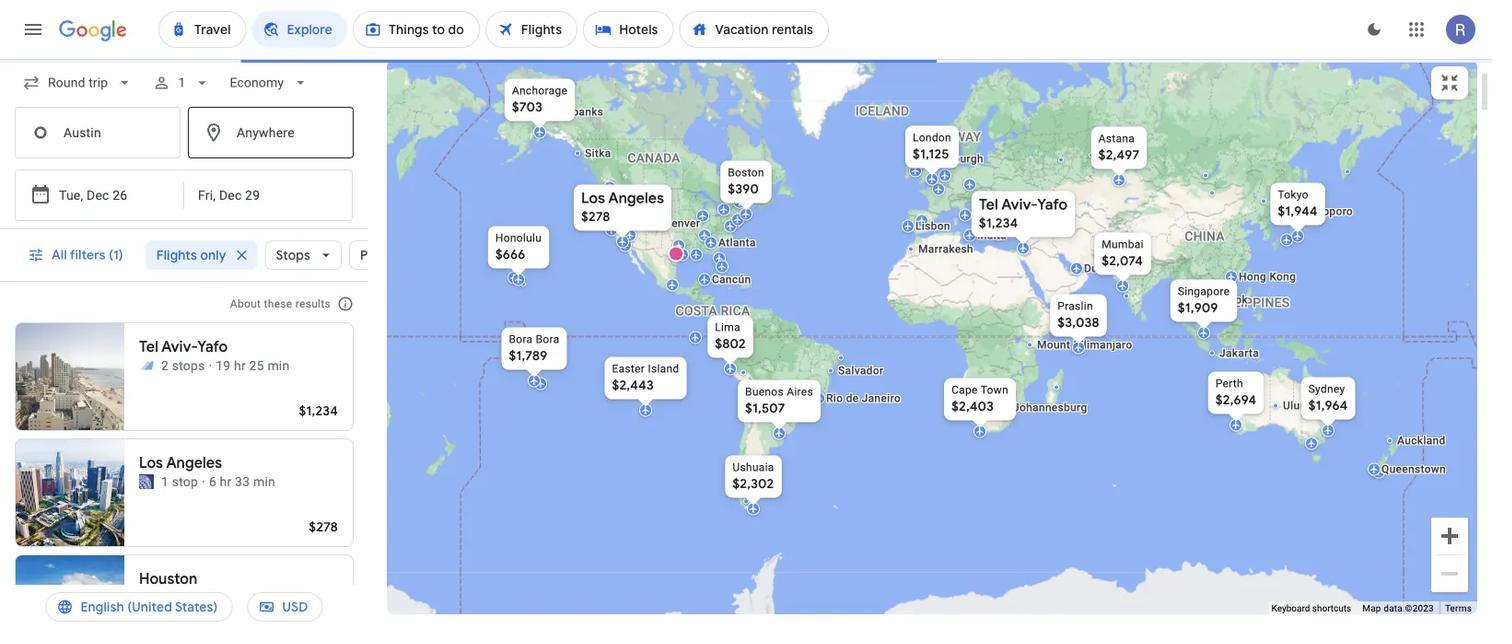 Task type: vqa. For each thing, say whether or not it's contained in the screenshot.


Task type: locate. For each thing, give the bounding box(es) containing it.
min for houston
[[259, 590, 281, 605]]

easter
[[612, 363, 645, 376]]

1 horizontal spatial los
[[581, 189, 605, 208]]

yafo for tel aviv-yafo $1,234
[[1038, 195, 1068, 214]]

1 horizontal spatial aviv-
[[1002, 195, 1038, 214]]

2 stops
[[161, 358, 205, 373]]

1 horizontal spatial tel
[[980, 195, 999, 214]]

los up united image
[[139, 454, 163, 473]]

mumbai $2,074
[[1102, 238, 1144, 270]]

tel inside tel aviv-yafo $1,234
[[980, 195, 999, 214]]

1 vertical spatial $1,234
[[299, 403, 338, 419]]

1 vertical spatial min
[[253, 474, 275, 489]]

0 horizontal spatial aviv-
[[162, 338, 197, 357]]

usd button
[[247, 585, 323, 629]]

singapore
[[1178, 285, 1231, 298]]

usd
[[282, 599, 308, 616]]

auckland
[[1398, 435, 1446, 447]]

china
[[1185, 229, 1225, 244]]

island
[[648, 363, 680, 376]]

about these results image
[[323, 282, 368, 326]]

1 for 1
[[178, 75, 186, 90]]

english
[[81, 599, 124, 616]]

0 horizontal spatial yafo
[[197, 338, 228, 357]]

1 horizontal spatial $278
[[581, 209, 611, 225]]

None text field
[[15, 107, 181, 159]]

cape town $2,403
[[952, 384, 1009, 415]]

1 vertical spatial yafo
[[197, 338, 228, 357]]

$2,443
[[612, 377, 654, 394]]

flights only button
[[145, 233, 258, 277]]

0 horizontal spatial  image
[[209, 357, 212, 375]]

air canada and united image
[[139, 358, 154, 373]]

hr
[[234, 358, 246, 373], [220, 474, 232, 489], [233, 590, 245, 605]]

1 horizontal spatial angeles
[[609, 189, 664, 208]]

los inside 'los angeles $278'
[[581, 189, 605, 208]]

1 stop
[[161, 474, 198, 489]]

angeles up stop
[[166, 454, 222, 473]]

1 vertical spatial tel
[[139, 338, 159, 357]]

english (united states) button
[[46, 585, 233, 629]]

2074 US dollars text field
[[1102, 253, 1144, 270]]

ushuaia
[[733, 461, 775, 474]]

1 vertical spatial los
[[139, 454, 163, 473]]

0 vertical spatial $278
[[581, 209, 611, 225]]

min
[[268, 358, 290, 373], [253, 474, 275, 489], [259, 590, 281, 605]]

los angeles
[[139, 454, 222, 473]]

802 US dollars text field
[[715, 336, 746, 353]]

sydney $1,964
[[1309, 383, 1349, 414]]

 image right "nonstop"
[[215, 589, 219, 607]]

0 horizontal spatial angeles
[[166, 454, 222, 473]]

0 vertical spatial $1,234
[[980, 215, 1019, 232]]

$1,234
[[980, 215, 1019, 232], [299, 403, 338, 419]]

janeiro
[[862, 392, 901, 405]]

singapore $1,909
[[1178, 285, 1231, 317]]

angeles down canada
[[609, 189, 664, 208]]

2443 US dollars text field
[[612, 377, 654, 394]]

rio
[[827, 392, 844, 405]]

hr left 5
[[233, 590, 245, 605]]

 image
[[209, 357, 212, 375], [215, 589, 219, 607]]

keyboard shortcuts
[[1272, 603, 1352, 614]]

lima $802
[[715, 321, 746, 353]]

boston
[[728, 166, 765, 179]]

1234 US dollars text field
[[980, 215, 1019, 232], [299, 403, 338, 419]]

costa
[[676, 303, 718, 319]]

yafo for tel aviv-yafo
[[197, 338, 228, 357]]

0 vertical spatial tel
[[980, 195, 999, 214]]

1 horizontal spatial bora
[[536, 333, 560, 346]]

0 vertical spatial hr
[[234, 358, 246, 373]]

buenos
[[746, 386, 784, 399]]

aviv- up malta
[[1002, 195, 1038, 214]]

hr right 19
[[234, 358, 246, 373]]

cape
[[952, 384, 978, 397]]

min right 5
[[259, 590, 281, 605]]

1 for 1 hr 5 min
[[223, 590, 230, 605]]

min right 33
[[253, 474, 275, 489]]

0 vertical spatial 1
[[178, 75, 186, 90]]

norway
[[928, 129, 982, 144]]

$278 down sitka
[[581, 209, 611, 225]]

angeles for los angeles
[[166, 454, 222, 473]]

jakarta
[[1220, 347, 1260, 360]]

aviv- inside tel aviv-yafo $1,234
[[1002, 195, 1038, 214]]

hr right 6
[[220, 474, 232, 489]]

2 vertical spatial 1
[[223, 590, 230, 605]]

tel aviv-yafo $1,234
[[980, 195, 1068, 232]]

mount kilimanjaro
[[1038, 339, 1133, 352]]

tel aviv-yafo
[[139, 338, 228, 357]]

mumbai
[[1102, 238, 1144, 251]]

angeles inside 'los angeles $278'
[[609, 189, 664, 208]]

lima
[[715, 321, 741, 334]]

$278
[[581, 209, 611, 225], [309, 519, 338, 535]]

 image left 19
[[209, 357, 212, 375]]

0 horizontal spatial 1
[[161, 474, 169, 489]]

$2,403
[[952, 399, 994, 415]]

philippines
[[1212, 295, 1291, 310]]

1 horizontal spatial yafo
[[1038, 195, 1068, 214]]

los angeles $278
[[581, 189, 664, 225]]

tel up air canada and united image
[[139, 338, 159, 357]]

0 vertical spatial aviv-
[[1002, 195, 1038, 214]]

6 hr 33 min
[[209, 474, 275, 489]]

states)
[[175, 599, 218, 616]]

1 horizontal spatial  image
[[215, 589, 219, 607]]

los for los angeles
[[139, 454, 163, 473]]

tel up malta
[[980, 195, 999, 214]]

cancún
[[712, 273, 751, 286]]

Departure text field
[[59, 170, 144, 220]]

all filters (1)
[[52, 247, 123, 264]]

yafo right rome on the top right of page
[[1038, 195, 1068, 214]]

1 vertical spatial 1234 us dollars text field
[[299, 403, 338, 419]]

0 horizontal spatial 1234 us dollars text field
[[299, 403, 338, 419]]

view smaller map image
[[1439, 72, 1462, 94]]

1 horizontal spatial 1234 us dollars text field
[[980, 215, 1019, 232]]

2
[[161, 358, 169, 373]]

0 vertical spatial yafo
[[1038, 195, 1068, 214]]

stop
[[172, 474, 198, 489]]

$1,944
[[1279, 203, 1318, 220]]

tel for tel aviv-yafo
[[139, 338, 159, 357]]

1944 US dollars text field
[[1279, 203, 1318, 220]]

$278 up usd button
[[309, 519, 338, 535]]

2 horizontal spatial 1
[[223, 590, 230, 605]]

Where to? text field
[[188, 107, 354, 159]]

main menu image
[[22, 18, 44, 41]]

1 horizontal spatial 1
[[178, 75, 186, 90]]

about
[[230, 298, 261, 311]]

anchorage
[[512, 84, 568, 97]]

1 vertical spatial aviv-
[[162, 338, 197, 357]]

$2,074
[[1102, 253, 1144, 270]]

$1,964
[[1309, 398, 1349, 414]]

1507 US dollars text field
[[746, 400, 786, 417]]

yafo up 19
[[197, 338, 228, 357]]

los up $278 text field at the left top
[[581, 189, 605, 208]]

aviv-
[[1002, 195, 1038, 214], [162, 338, 197, 357]]

aviv- up 2 stops
[[162, 338, 197, 357]]

english (united states)
[[81, 599, 218, 616]]

1 horizontal spatial $1,234
[[980, 215, 1019, 232]]

1 vertical spatial 1
[[161, 474, 169, 489]]

0 vertical spatial los
[[581, 189, 605, 208]]

1 vertical spatial angeles
[[166, 454, 222, 473]]

1 vertical spatial  image
[[215, 589, 219, 607]]

703 US dollars text field
[[512, 99, 543, 116]]

0 vertical spatial min
[[268, 358, 290, 373]]

2 vertical spatial hr
[[233, 590, 245, 605]]

1 for 1 stop
[[161, 474, 169, 489]]

marrakesh
[[919, 243, 974, 256]]

$666
[[496, 247, 526, 263]]

0 vertical spatial  image
[[209, 357, 212, 375]]

1 inside popup button
[[178, 75, 186, 90]]

25
[[249, 358, 264, 373]]

666 US dollars text field
[[496, 247, 526, 263]]

1 vertical spatial hr
[[220, 474, 232, 489]]

0 horizontal spatial los
[[139, 454, 163, 473]]

2 bora from the left
[[536, 333, 560, 346]]

united image
[[139, 475, 154, 489]]

praslin
[[1058, 300, 1094, 313]]

praslin $3,038
[[1058, 300, 1100, 331]]

2403 US dollars text field
[[952, 399, 994, 415]]

keyboard
[[1272, 603, 1311, 614]]

0 horizontal spatial $278
[[309, 519, 338, 535]]

united image
[[139, 591, 154, 605]]

bora
[[509, 333, 533, 346], [536, 333, 560, 346]]

278 US dollars text field
[[309, 519, 338, 535]]

malta
[[978, 229, 1007, 242]]

min right 25 in the bottom left of the page
[[268, 358, 290, 373]]

tel
[[980, 195, 999, 214], [139, 338, 159, 357]]

2 vertical spatial min
[[259, 590, 281, 605]]

change appearance image
[[1353, 7, 1397, 52]]

0 horizontal spatial bora
[[509, 333, 533, 346]]

0 horizontal spatial tel
[[139, 338, 159, 357]]

yafo inside tel aviv-yafo $1,234
[[1038, 195, 1068, 214]]

None field
[[15, 66, 141, 100], [222, 66, 317, 100], [15, 66, 141, 100], [222, 66, 317, 100]]

0 vertical spatial angeles
[[609, 189, 664, 208]]

$2,302
[[733, 476, 774, 493]]

1 vertical spatial $278
[[309, 519, 338, 535]]



Task type: describe. For each thing, give the bounding box(es) containing it.
$1,234 inside tel aviv-yafo $1,234
[[980, 215, 1019, 232]]

$1,125
[[913, 146, 950, 163]]

dubai
[[1085, 262, 1114, 275]]

astana
[[1099, 132, 1135, 145]]

(1)
[[109, 247, 123, 264]]

seattle
[[619, 188, 656, 201]]

min for tel aviv-yafo
[[268, 358, 290, 373]]

$703
[[512, 99, 543, 116]]

only
[[200, 247, 226, 264]]

$278 inside 'los angeles $278'
[[581, 209, 611, 225]]

shortcuts
[[1313, 603, 1352, 614]]

map data ©2023
[[1363, 603, 1435, 614]]

2694 US dollars text field
[[1216, 392, 1257, 409]]

uluru
[[1284, 400, 1311, 412]]

aires
[[787, 386, 814, 399]]

map region
[[225, 0, 1493, 629]]

0 horizontal spatial $1,234
[[299, 403, 338, 419]]

terms link
[[1446, 603, 1473, 614]]

los for los angeles $278
[[581, 189, 605, 208]]

boston $390
[[728, 166, 765, 198]]

loading results progress bar
[[0, 59, 1493, 63]]

1 button
[[145, 61, 219, 105]]

flights
[[156, 247, 197, 264]]

$2,694
[[1216, 392, 1257, 409]]

1909 US dollars text field
[[1178, 300, 1219, 317]]

aviv- for tel aviv-yafo $1,234
[[1002, 195, 1038, 214]]

$3,038
[[1058, 315, 1100, 331]]

edinburgh
[[932, 153, 984, 165]]

perth
[[1216, 377, 1244, 390]]

bangkok
[[1204, 294, 1249, 306]]

price
[[360, 247, 392, 264]]

33
[[235, 474, 250, 489]]

$1,507
[[746, 400, 786, 417]]

rio de janeiro
[[827, 392, 901, 405]]

kong
[[1270, 270, 1297, 283]]

2497 US dollars text field
[[1099, 147, 1140, 164]]

houston
[[139, 570, 197, 589]]

tokyo
[[1279, 188, 1309, 201]]

3038 US dollars text field
[[1058, 315, 1100, 331]]

honolulu
[[496, 232, 542, 245]]

easter island $2,443
[[612, 363, 680, 394]]

hr for tel aviv-yafo
[[234, 358, 246, 373]]

1964 US dollars text field
[[1309, 398, 1349, 414]]

$2,497
[[1099, 147, 1140, 164]]

de
[[847, 392, 859, 405]]

all
[[52, 247, 67, 264]]

©2023
[[1406, 603, 1435, 614]]

278 US dollars text field
[[581, 209, 611, 225]]

(united
[[127, 599, 172, 616]]

honolulu $666
[[496, 232, 542, 263]]

tokyo $1,944
[[1279, 188, 1318, 220]]

queenstown
[[1382, 463, 1447, 476]]

1789 US dollars text field
[[509, 348, 548, 364]]

anchorage $703
[[512, 84, 568, 116]]

1 bora from the left
[[509, 333, 533, 346]]

Return text field
[[198, 170, 290, 220]]

data
[[1385, 603, 1403, 614]]

ushuaia $2,302
[[733, 461, 775, 493]]

salvador
[[839, 364, 884, 377]]

$390
[[728, 181, 759, 198]]

london $1,125
[[913, 131, 952, 163]]

tel for tel aviv-yafo $1,234
[[980, 195, 999, 214]]

fairbanks
[[553, 106, 604, 118]]

stops button
[[265, 233, 342, 277]]

johannesburg
[[1014, 401, 1088, 414]]

costa rica
[[676, 303, 751, 319]]

hr for houston
[[233, 590, 245, 605]]

iceland
[[856, 103, 910, 119]]

sapporo
[[1310, 205, 1354, 218]]

6
[[209, 474, 217, 489]]

0 vertical spatial 1234 us dollars text field
[[980, 215, 1019, 232]]

about these results
[[230, 298, 331, 311]]

stops
[[276, 247, 310, 264]]

 image for tel aviv-yafo
[[209, 357, 212, 375]]

filters
[[70, 247, 106, 264]]

london
[[913, 131, 952, 144]]

buenos aires $1,507
[[746, 386, 814, 417]]

terms
[[1446, 603, 1473, 614]]

1125 US dollars text field
[[913, 146, 950, 163]]

stops
[[172, 358, 205, 373]]

sitka
[[585, 147, 612, 160]]

these
[[264, 298, 293, 311]]

results
[[296, 298, 331, 311]]

perth $2,694
[[1216, 377, 1257, 409]]

all filters (1) button
[[17, 233, 138, 277]]

angeles for los angeles $278
[[609, 189, 664, 208]]

390 US dollars text field
[[728, 181, 759, 198]]

denver
[[664, 217, 701, 230]]

filters form
[[0, 59, 369, 229]]

price button
[[349, 233, 423, 277]]

lisbon
[[916, 220, 951, 233]]

 image for houston
[[215, 589, 219, 607]]

5
[[249, 590, 256, 605]]

2302 US dollars text field
[[733, 476, 774, 493]]

bora bora $1,789
[[509, 333, 560, 364]]

$1,789
[[509, 348, 548, 364]]

19
[[216, 358, 231, 373]]

town
[[981, 384, 1009, 397]]

map
[[1363, 603, 1382, 614]]

$1,909
[[1178, 300, 1219, 317]]

aviv- for tel aviv-yafo
[[162, 338, 197, 357]]

nonstop
[[161, 590, 212, 605]]



